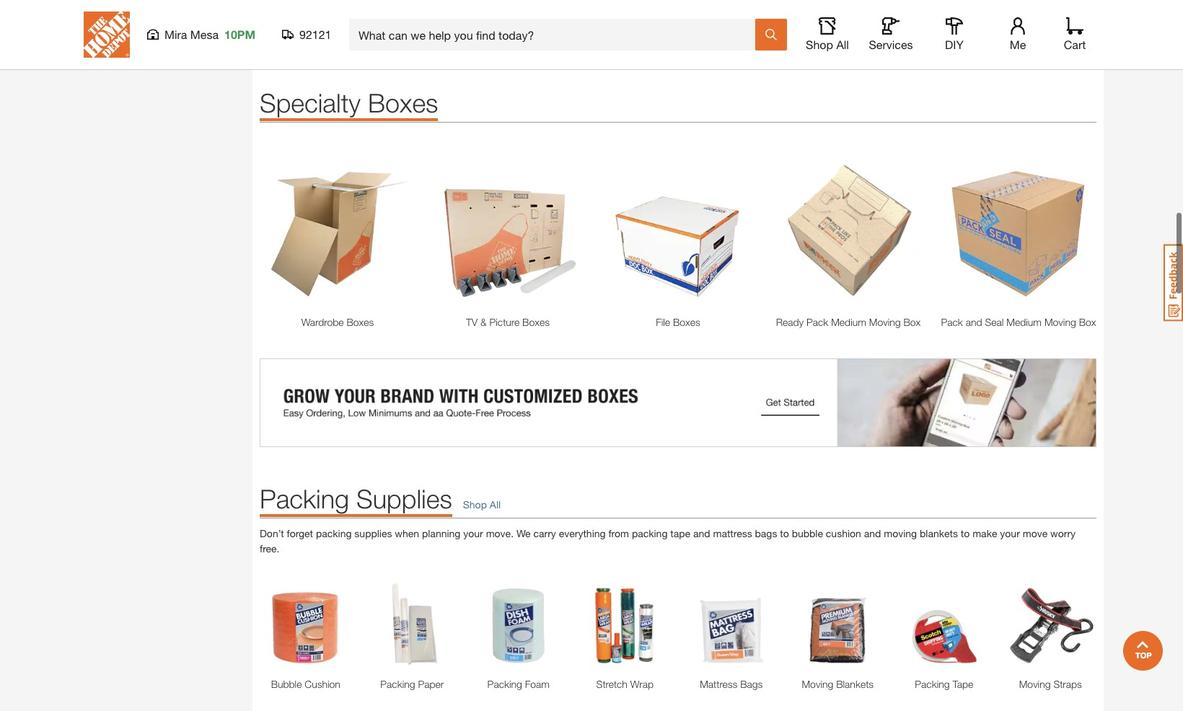 Task type: locate. For each thing, give the bounding box(es) containing it.
mira
[[164, 27, 187, 41]]

medium
[[831, 316, 866, 329], [1007, 316, 1042, 329]]

chat with a home depot expert.
[[1037, 477, 1160, 487]]

0 horizontal spatial shop all
[[463, 498, 501, 511]]

2 your from the left
[[1000, 527, 1020, 540]]

pack
[[807, 316, 828, 329], [941, 316, 963, 329]]

make
[[973, 527, 997, 540]]

your
[[463, 527, 483, 540], [1000, 527, 1020, 540]]

cart link
[[1059, 17, 1091, 52]]

mira mesa 10pm
[[164, 27, 255, 41]]

forget
[[287, 527, 313, 540]]

and left the seal
[[966, 316, 982, 329]]

0 horizontal spatial medium
[[831, 316, 866, 329]]

cart
[[1064, 38, 1086, 51]]

10pm
[[224, 27, 255, 41]]

carry
[[533, 527, 556, 540]]

packing left foam
[[487, 678, 522, 691]]

1 packing from the left
[[316, 527, 352, 540]]

supplies
[[356, 483, 452, 514]]

moving inside 'link'
[[1045, 316, 1076, 329]]

1 horizontal spatial medium
[[1007, 316, 1042, 329]]

pack right 'ready'
[[807, 316, 828, 329]]

pack inside pack and seal medium moving box 'link'
[[941, 316, 963, 329]]

0 horizontal spatial box
[[904, 316, 921, 329]]

all down moving kit image
[[836, 38, 849, 51]]

mattress
[[700, 678, 738, 691]]

feedback link image
[[1164, 244, 1183, 322]]

diy button
[[931, 17, 978, 52]]

box
[[904, 316, 921, 329], [1079, 316, 1096, 329]]

tv & picture boxes image
[[430, 152, 586, 308]]

 image
[[260, 359, 1097, 447]]

mesa
[[190, 27, 219, 41]]

expert.
[[1133, 477, 1160, 487]]

move.
[[486, 527, 514, 540]]

paper
[[418, 678, 444, 691]]

0 horizontal spatial to
[[780, 527, 789, 540]]

1 horizontal spatial pack
[[941, 316, 963, 329]]

and left moving
[[864, 527, 881, 540]]

a right "with"
[[1075, 477, 1080, 487]]

moving blankets
[[802, 678, 874, 691]]

2 pack from the left
[[941, 316, 963, 329]]

shop all inside shop all button
[[806, 38, 849, 51]]

moving straps link
[[1005, 677, 1097, 692]]

pack and seal medium moving box
[[941, 316, 1096, 329]]

2 packing from the left
[[632, 527, 668, 540]]

packing for packing paper
[[380, 678, 415, 691]]

1 pack from the left
[[807, 316, 828, 329]]

packing for packing tape
[[915, 678, 950, 691]]

have
[[1037, 443, 1066, 457]]

0 horizontal spatial your
[[463, 527, 483, 540]]

1 vertical spatial shop
[[463, 498, 487, 511]]

0 vertical spatial shop all
[[806, 38, 849, 51]]

packing up forget
[[260, 483, 349, 514]]

1 horizontal spatial box
[[1079, 316, 1096, 329]]

1 horizontal spatial shop all
[[806, 38, 849, 51]]

shop all down moving kit image
[[806, 38, 849, 51]]

specialty
[[260, 88, 361, 119]]

1 horizontal spatial packing
[[632, 527, 668, 540]]

packing paper
[[380, 678, 444, 691]]

mattress bags
[[700, 678, 763, 691]]

0 vertical spatial all
[[836, 38, 849, 51]]

2 to from the left
[[961, 527, 970, 540]]

all inside button
[[836, 38, 849, 51]]

bubble cushion link
[[260, 677, 352, 692]]

wardrobe boxes image
[[260, 152, 416, 308]]

when
[[395, 527, 419, 540]]

2 box from the left
[[1079, 316, 1096, 329]]

packing tape image
[[898, 578, 990, 670]]

92121 button
[[282, 27, 332, 42]]

1 vertical spatial all
[[490, 498, 501, 511]]

specialty boxes
[[260, 88, 438, 119]]

0 vertical spatial shop
[[806, 38, 833, 51]]

moving blankets link
[[792, 677, 884, 692]]

pack left the seal
[[941, 316, 963, 329]]

shop inside shop all button
[[806, 38, 833, 51]]

0 horizontal spatial packing
[[316, 527, 352, 540]]

a
[[1069, 443, 1076, 457], [1075, 477, 1080, 487]]

boxes
[[368, 88, 438, 119], [347, 316, 374, 329], [522, 316, 550, 329], [673, 316, 700, 329]]

planning
[[422, 527, 461, 540]]

bags
[[755, 527, 777, 540]]

and right tape
[[693, 527, 710, 540]]

file
[[656, 316, 670, 329]]

packing left tape
[[632, 527, 668, 540]]

shop down moving kit image
[[806, 38, 833, 51]]

1 to from the left
[[780, 527, 789, 540]]

medium right 'ready'
[[831, 316, 866, 329]]

shop up move.
[[463, 498, 487, 511]]

stretch wrap link
[[579, 677, 671, 692]]

bubble
[[271, 678, 302, 691]]

moving straps
[[1019, 678, 1082, 691]]

all up move.
[[490, 498, 501, 511]]

packing left paper
[[380, 678, 415, 691]]

don't forget packing supplies when planning your move. we carry everything from packing tape and mattress bags to bubble cushion and moving blankets to make your move worry free.
[[260, 527, 1076, 555]]

0 horizontal spatial pack
[[807, 316, 828, 329]]

packing
[[316, 527, 352, 540], [632, 527, 668, 540]]

0 horizontal spatial all
[[490, 498, 501, 511]]

shop all link
[[452, 497, 501, 512]]

tv & picture boxes link
[[430, 315, 586, 330]]

to right bags
[[780, 527, 789, 540]]

to left make at the bottom of the page
[[961, 527, 970, 540]]

1 horizontal spatial to
[[961, 527, 970, 540]]

a right have
[[1069, 443, 1076, 457]]

packing paper image
[[366, 578, 458, 670]]

we
[[516, 527, 531, 540]]

straps
[[1054, 678, 1082, 691]]

packing
[[260, 483, 349, 514], [380, 678, 415, 691], [487, 678, 522, 691], [915, 678, 950, 691]]

packing left 'tape'
[[915, 678, 950, 691]]

home
[[1082, 477, 1106, 487]]

seal
[[985, 316, 1004, 329]]

ready pack medium moving box
[[776, 316, 921, 329]]

and inside 'link'
[[966, 316, 982, 329]]

1 horizontal spatial all
[[836, 38, 849, 51]]

move
[[1023, 527, 1048, 540]]

shop all button
[[804, 17, 851, 52]]

1 vertical spatial a
[[1075, 477, 1080, 487]]

2 medium from the left
[[1007, 316, 1042, 329]]

shop all up move.
[[463, 498, 501, 511]]

mattress
[[713, 527, 752, 540]]

1 horizontal spatial shop
[[806, 38, 833, 51]]

0 horizontal spatial shop
[[463, 498, 487, 511]]

1 vertical spatial shop all
[[463, 498, 501, 511]]

1 horizontal spatial your
[[1000, 527, 1020, 540]]

2 horizontal spatial and
[[966, 316, 982, 329]]

the home depot logo image
[[84, 12, 130, 58]]

to
[[780, 527, 789, 540], [961, 527, 970, 540]]

0 horizontal spatial and
[[693, 527, 710, 540]]

and
[[966, 316, 982, 329], [693, 527, 710, 540], [864, 527, 881, 540]]

mattress bags link
[[685, 677, 777, 692]]

blankets
[[836, 678, 874, 691]]

tape
[[670, 527, 690, 540]]

moving
[[869, 316, 901, 329], [1045, 316, 1076, 329], [802, 678, 833, 691], [1019, 678, 1051, 691]]

packing right forget
[[316, 527, 352, 540]]

boxes for wardrobe boxes
[[347, 316, 374, 329]]

your right make at the bottom of the page
[[1000, 527, 1020, 540]]

worry
[[1050, 527, 1076, 540]]

tv & picture boxes
[[466, 316, 550, 329]]

all
[[836, 38, 849, 51], [490, 498, 501, 511]]

medium right the seal
[[1007, 316, 1042, 329]]

your left move.
[[463, 527, 483, 540]]

1 box from the left
[[904, 316, 921, 329]]

wardrobe boxes
[[301, 316, 374, 329]]



Task type: vqa. For each thing, say whether or not it's contained in the screenshot.
64 for sq.
no



Task type: describe. For each thing, give the bounding box(es) containing it.
chat now link
[[1038, 498, 1175, 526]]

1 horizontal spatial and
[[864, 527, 881, 540]]

services
[[869, 38, 913, 51]]

everything
[[559, 527, 606, 540]]

file boxes image
[[600, 152, 756, 308]]

packing tape
[[915, 678, 973, 691]]

me
[[1010, 38, 1026, 51]]

from
[[608, 527, 629, 540]]

1 your from the left
[[463, 527, 483, 540]]

box inside 'link'
[[1079, 316, 1096, 329]]

cushion
[[305, 678, 340, 691]]

foam
[[525, 678, 550, 691]]

now
[[1109, 505, 1134, 517]]

packing for packing supplies
[[260, 483, 349, 514]]

have a question?
[[1037, 443, 1138, 457]]

chat
[[1079, 505, 1106, 517]]

boxes for file boxes
[[673, 316, 700, 329]]

stretch wrap image
[[579, 578, 671, 670]]

diy
[[945, 38, 964, 51]]

boxes for specialty boxes
[[368, 88, 438, 119]]

chat
[[1037, 477, 1055, 487]]

blankets
[[920, 527, 958, 540]]

wardrobe boxes link
[[260, 315, 416, 330]]

shop all inside shop all link
[[463, 498, 501, 511]]

packing for packing foam
[[487, 678, 522, 691]]

services button
[[868, 17, 914, 52]]

1 medium from the left
[[831, 316, 866, 329]]

packing tape link
[[898, 677, 990, 692]]

packing foam link
[[473, 677, 565, 692]]

shop inside shop all link
[[463, 498, 487, 511]]

with
[[1057, 477, 1073, 487]]

packing paper link
[[366, 677, 458, 692]]

packing foam
[[487, 678, 550, 691]]

packing foam image
[[473, 578, 565, 670]]

packing supplies
[[260, 483, 452, 514]]

moving blankets image
[[792, 578, 884, 670]]

supplies
[[354, 527, 392, 540]]

pack and seal medium moving box link
[[941, 315, 1097, 330]]

tape
[[953, 678, 973, 691]]

bubble wrap image
[[260, 578, 352, 670]]

depot
[[1108, 477, 1131, 487]]

tie-down straps image
[[1005, 578, 1097, 670]]

cushion
[[826, 527, 861, 540]]

file boxes link
[[600, 315, 756, 330]]

What can we help you find today? search field
[[359, 19, 755, 50]]

free.
[[260, 542, 280, 555]]

pack and seal medium moving box image
[[941, 152, 1097, 308]]

file boxes
[[656, 316, 700, 329]]

bubble
[[792, 527, 823, 540]]

wardrobe
[[301, 316, 344, 329]]

wrap
[[630, 678, 654, 691]]

bags
[[740, 678, 763, 691]]

medium inside 'link'
[[1007, 316, 1042, 329]]

ready pack medium moving box image
[[770, 152, 926, 308]]

pack inside "ready pack medium moving box" link
[[807, 316, 828, 329]]

question?
[[1080, 443, 1138, 457]]

don't
[[260, 527, 284, 540]]

me button
[[995, 17, 1041, 52]]

bubble cushion
[[271, 678, 340, 691]]

chat now
[[1079, 505, 1134, 517]]

mattress bags image
[[685, 578, 777, 670]]

stretch
[[596, 678, 628, 691]]

92121
[[299, 27, 331, 41]]

picture
[[489, 316, 520, 329]]

moving
[[884, 527, 917, 540]]

&
[[480, 316, 487, 329]]

tv
[[466, 316, 478, 329]]

ready pack medium moving box link
[[770, 315, 926, 330]]

moving kit image
[[570, 0, 1074, 23]]

0 vertical spatial a
[[1069, 443, 1076, 457]]

stretch wrap
[[596, 678, 654, 691]]

ready
[[776, 316, 804, 329]]



